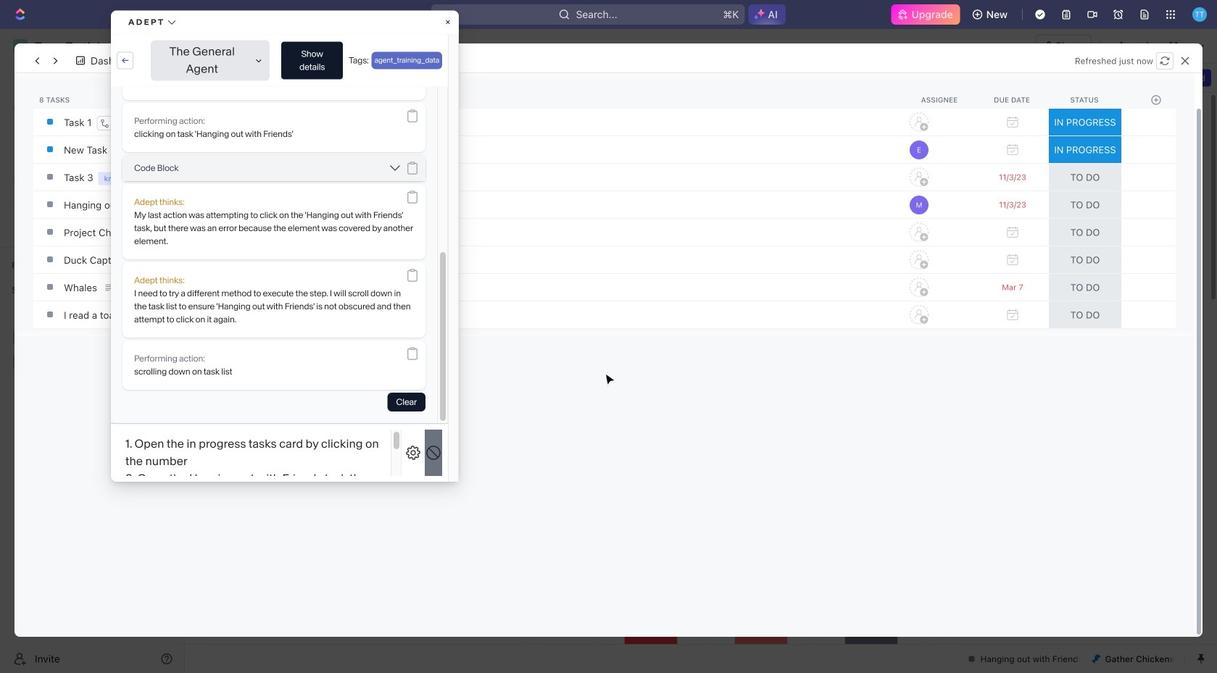 Task type: describe. For each thing, give the bounding box(es) containing it.
tree inside sidebar navigation
[[6, 302, 178, 424]]

sidebar navigation
[[0, 29, 185, 674]]



Task type: vqa. For each thing, say whether or not it's contained in the screenshot.
the topmost Workspace
no



Task type: locate. For each thing, give the bounding box(es) containing it.
None text field
[[286, 37, 601, 55]]

tree
[[6, 302, 178, 424]]

drumstick bite image
[[1093, 655, 1101, 664]]



